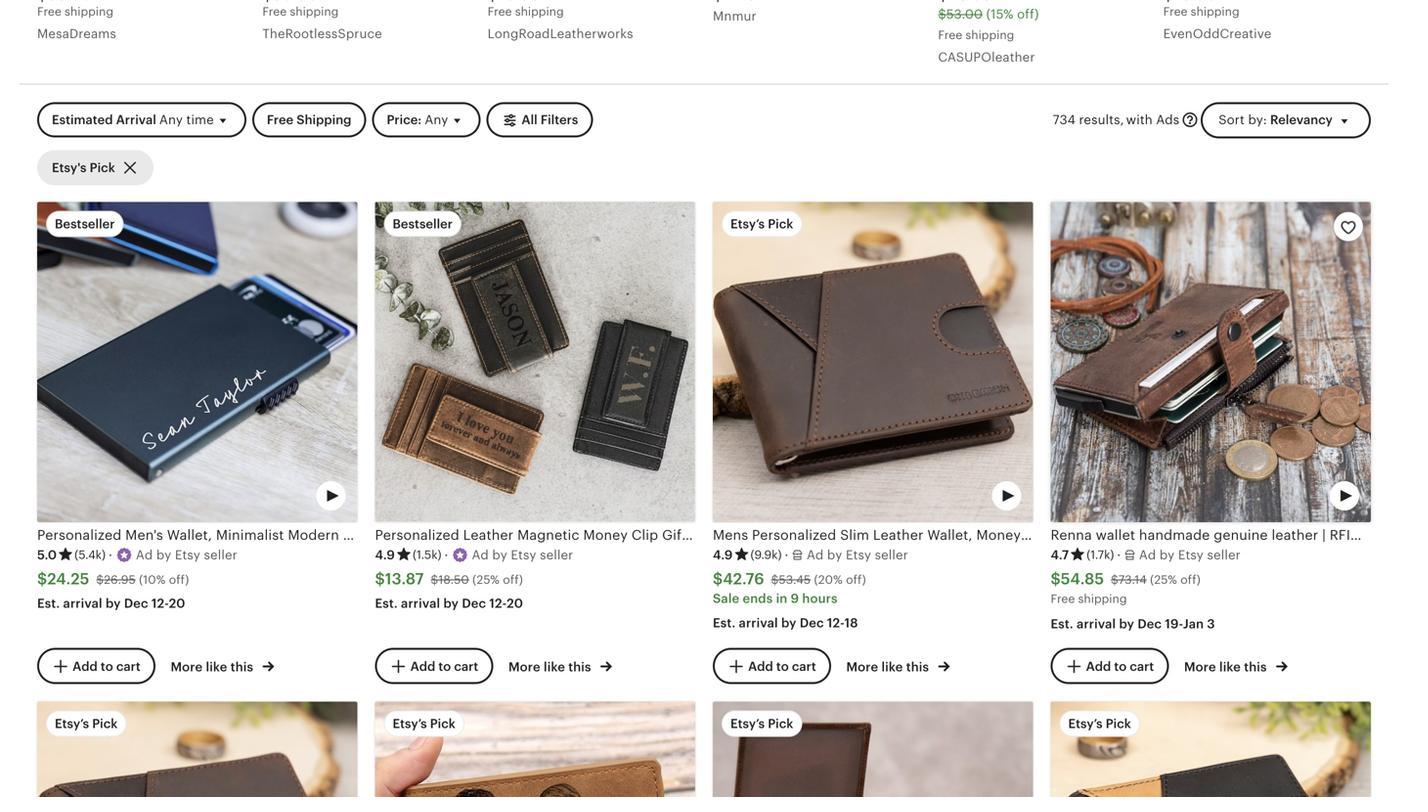 Task type: locate. For each thing, give the bounding box(es) containing it.
1 4.9 from the left
[[375, 548, 395, 562]]

2 more like this from the left
[[509, 660, 595, 674]]

2 cart from the left
[[454, 659, 479, 674]]

1 add from the left
[[73, 659, 98, 674]]

(25% for 54.85
[[1150, 573, 1178, 586]]

0 horizontal spatial 4.9
[[375, 548, 395, 562]]

4 more from the left
[[1184, 660, 1216, 674]]

free shipping button
[[252, 102, 366, 138]]

est. arrival by dec 12-20 for 24.25
[[37, 596, 185, 611]]

12- for 13.87
[[489, 596, 507, 611]]

free up therootlessspruce
[[262, 5, 287, 18]]

add to cart button down $ 13.87 $ 18.50 (25% off)
[[375, 648, 493, 684]]

more like this link
[[171, 656, 274, 676], [509, 656, 612, 676], [847, 656, 950, 676], [1184, 656, 1288, 676]]

free for free shipping
[[267, 113, 294, 127]]

0 horizontal spatial any
[[159, 113, 183, 127]]

off) up the jan
[[1181, 573, 1201, 586]]

· for 42.76
[[785, 548, 789, 562]]

4.7
[[1051, 548, 1069, 562]]

off) right (10%
[[169, 573, 189, 586]]

· right (5.4k)
[[109, 548, 112, 562]]

1 horizontal spatial any
[[425, 113, 448, 127]]

dec down the 18.50
[[462, 596, 486, 611]]

2 add to cart from the left
[[410, 659, 479, 674]]

4 to from the left
[[1114, 659, 1127, 674]]

1 more from the left
[[171, 660, 203, 674]]

$ down (5.4k)
[[96, 573, 104, 586]]

off) right the 18.50
[[503, 573, 523, 586]]

more like this
[[171, 660, 257, 674], [509, 660, 595, 674], [847, 660, 932, 674], [1184, 660, 1270, 674]]

free up longroadleatherworks
[[488, 5, 512, 18]]

1 horizontal spatial mens personalized slim leather wallet, money clip, gifts for man, anniversary gifts for dad, money clip, husband gift, rfid mens wallet image
[[713, 202, 1033, 522]]

all filters button
[[487, 102, 593, 138]]

add to cart button
[[37, 648, 155, 684], [375, 648, 493, 684], [713, 648, 831, 684], [1051, 648, 1169, 684]]

12- down (10%
[[152, 596, 169, 611]]

(25%
[[473, 573, 500, 586], [1150, 573, 1178, 586]]

add to cart button for 54.85
[[1051, 648, 1169, 684]]

personalized custom engraved picture leather wallet father's day, boyfriend, birthday gift, anniversary gift, gifts for him image
[[375, 702, 695, 797]]

this
[[231, 660, 253, 674], [569, 660, 591, 674], [906, 660, 929, 674], [1244, 660, 1267, 674]]

free inside free shipping therootlessspruce
[[262, 5, 287, 18]]

arrival inside $ 42.76 $ 53.45 (20% off) sale ends in 9 hours est. arrival by dec 12-18
[[739, 616, 778, 631]]

by:
[[1249, 112, 1267, 127]]

4.9 up 13.87
[[375, 548, 395, 562]]

2 like from the left
[[544, 660, 565, 674]]

0 horizontal spatial mens personalized slim leather wallet, money clip, gifts for man, anniversary gifts for dad, money clip, husband gift, rfid mens wallet image
[[37, 702, 357, 797]]

free for free shipping therootlessspruce
[[262, 5, 287, 18]]

arrival down 24.25
[[63, 596, 102, 611]]

add to cart
[[73, 659, 141, 674], [410, 659, 479, 674], [748, 659, 816, 674], [1086, 659, 1154, 674]]

to down est. arrival by dec 19-jan 3
[[1114, 659, 1127, 674]]

free inside button
[[267, 113, 294, 127]]

42.76
[[723, 570, 764, 588]]

etsy's pick link
[[37, 702, 357, 797], [375, 702, 695, 797], [713, 702, 1033, 797], [1051, 702, 1371, 797]]

est.
[[37, 596, 60, 611], [375, 596, 398, 611], [713, 616, 736, 631], [1051, 617, 1074, 631]]

add to cart button for 42.76
[[713, 648, 831, 684]]

to for 13.87
[[439, 659, 451, 674]]

more like this for 24.25
[[171, 660, 257, 674]]

free shipping casupoleather
[[938, 28, 1035, 64]]

shipping inside free shipping casupoleather
[[966, 28, 1015, 41]]

more like this link for 13.87
[[509, 656, 612, 676]]

2 more from the left
[[509, 660, 541, 674]]

1 more like this from the left
[[171, 660, 257, 674]]

1 this from the left
[[231, 660, 253, 674]]

more for 24.25
[[171, 660, 203, 674]]

like for 13.87
[[544, 660, 565, 674]]

arrival down ends
[[739, 616, 778, 631]]

0 horizontal spatial (25%
[[473, 573, 500, 586]]

20
[[169, 596, 185, 611], [507, 596, 523, 611]]

etsy's pick
[[731, 217, 794, 231], [55, 716, 118, 731], [393, 716, 456, 731], [731, 716, 794, 731], [1069, 716, 1131, 731]]

to down $ 42.76 $ 53.45 (20% off) sale ends in 9 hours est. arrival by dec 12-18 at right bottom
[[776, 659, 789, 674]]

3 to from the left
[[776, 659, 789, 674]]

3 add from the left
[[748, 659, 773, 674]]

add to cart button for 24.25
[[37, 648, 155, 684]]

2 this from the left
[[569, 660, 591, 674]]

2 (25% from the left
[[1150, 573, 1178, 586]]

full grain leather bifold men's wallet id window, personalized initials engraving, father's day gift, boyfriend, husband anniversary gift image
[[713, 702, 1033, 797]]

etsy's pick
[[52, 160, 115, 175]]

20 down $ 13.87 $ 18.50 (25% off)
[[507, 596, 523, 611]]

add to cart for 42.76
[[748, 659, 816, 674]]

by down the 18.50
[[444, 596, 459, 611]]

to
[[101, 659, 113, 674], [439, 659, 451, 674], [776, 659, 789, 674], [1114, 659, 1127, 674]]

shipping up longroadleatherworks
[[515, 5, 564, 18]]

$ 54.85 $ 73.14 (25% off) free shipping
[[1051, 570, 1201, 606]]

est. down 24.25
[[37, 596, 60, 611]]

shipping inside free shipping therootlessspruce
[[290, 5, 339, 18]]

add down est. arrival by dec 19-jan 3
[[1086, 659, 1111, 674]]

4.9
[[375, 548, 395, 562], [713, 548, 733, 562]]

cart down est. arrival by dec 19-jan 3
[[1130, 659, 1154, 674]]

(20%
[[814, 573, 843, 586]]

etsy's pick link
[[37, 150, 153, 185]]

add to cart down $ 42.76 $ 53.45 (20% off) sale ends in 9 hours est. arrival by dec 12-18 at right bottom
[[748, 659, 816, 674]]

4 this from the left
[[1244, 660, 1267, 674]]

2 more like this link from the left
[[509, 656, 612, 676]]

to down the 18.50
[[439, 659, 451, 674]]

shipping
[[297, 113, 352, 127]]

est. arrival by dec 12-20
[[37, 596, 185, 611], [375, 596, 523, 611]]

this for 42.76
[[906, 660, 929, 674]]

1 20 from the left
[[169, 596, 185, 611]]

cart down the 18.50
[[454, 659, 479, 674]]

mens personalized slim leather wallet, money clip, gifts for man, anniversary gifts for dad, money clip, husband gift, rfid mens wallet image
[[713, 202, 1033, 522], [37, 702, 357, 797]]

to for 42.76
[[776, 659, 789, 674]]

12- for 24.25
[[152, 596, 169, 611]]

est. down sale
[[713, 616, 736, 631]]

like for 42.76
[[882, 660, 903, 674]]

add down 24.25
[[73, 659, 98, 674]]

4 · from the left
[[1117, 548, 1121, 562]]

etsy's
[[731, 217, 765, 231], [55, 716, 89, 731], [393, 716, 427, 731], [731, 716, 765, 731], [1069, 716, 1103, 731]]

arrival
[[63, 596, 102, 611], [401, 596, 440, 611], [739, 616, 778, 631], [1077, 617, 1116, 631]]

cart down the 26.95
[[116, 659, 141, 674]]

1 horizontal spatial bestseller
[[393, 217, 453, 231]]

dec
[[124, 596, 148, 611], [462, 596, 486, 611], [800, 616, 824, 631], [1138, 617, 1162, 631]]

$ inside $ 13.87 $ 18.50 (25% off)
[[431, 573, 439, 586]]

with
[[1126, 112, 1153, 127]]

$ down 4.7
[[1051, 570, 1061, 588]]

3 more like this link from the left
[[847, 656, 950, 676]]

12- down hours
[[827, 616, 845, 631]]

dec inside $ 42.76 $ 53.45 (20% off) sale ends in 9 hours est. arrival by dec 12-18
[[800, 616, 824, 631]]

2 to from the left
[[439, 659, 451, 674]]

etsy's for the bottom mens personalized slim leather wallet, money clip, gifts for man, anniversary gifts for dad, money clip, husband gift, rfid mens wallet image
[[55, 716, 89, 731]]

$ 53.00 (15% off)
[[938, 7, 1039, 22]]

cart down $ 42.76 $ 53.45 (20% off) sale ends in 9 hours est. arrival by dec 12-18 at right bottom
[[792, 659, 816, 674]]

4 cart from the left
[[1130, 659, 1154, 674]]

3 more like this from the left
[[847, 660, 932, 674]]

4 more like this from the left
[[1184, 660, 1270, 674]]

like for 24.25
[[206, 660, 227, 674]]

free shipping therootlessspruce
[[262, 5, 382, 41]]

shipping up therootlessspruce
[[290, 5, 339, 18]]

shipping down the $ 53.00 (15% off)
[[966, 28, 1015, 41]]

free down 54.85
[[1051, 592, 1075, 606]]

$ down (1.5k)
[[431, 573, 439, 586]]

4 add to cart from the left
[[1086, 659, 1154, 674]]

1 to from the left
[[101, 659, 113, 674]]

off) inside $ 42.76 $ 53.45 (20% off) sale ends in 9 hours est. arrival by dec 12-18
[[846, 573, 866, 586]]

20 for 13.87
[[507, 596, 523, 611]]

shipping for therootlessspruce
[[290, 5, 339, 18]]

0 horizontal spatial bestseller
[[55, 217, 115, 231]]

1 horizontal spatial 4.9
[[713, 548, 733, 562]]

20 down $ 24.25 $ 26.95 (10% off)
[[169, 596, 185, 611]]

4 more like this link from the left
[[1184, 656, 1288, 676]]

any left time
[[159, 113, 183, 127]]

3 more from the left
[[847, 660, 879, 674]]

to down $ 24.25 $ 26.95 (10% off)
[[101, 659, 113, 674]]

shipping inside 'free shipping evenoddcreative'
[[1191, 5, 1240, 18]]

2 etsy's pick link from the left
[[375, 702, 695, 797]]

add to cart down the 18.50
[[410, 659, 479, 674]]

by down 9
[[781, 616, 797, 631]]

· right (9.9k)
[[785, 548, 789, 562]]

· right (1.7k)
[[1117, 548, 1121, 562]]

1 like from the left
[[206, 660, 227, 674]]

2 add to cart button from the left
[[375, 648, 493, 684]]

off)
[[1017, 7, 1039, 22], [169, 573, 189, 586], [503, 573, 523, 586], [846, 573, 866, 586], [1181, 573, 1201, 586]]

4.9 up 42.76
[[713, 548, 733, 562]]

by down $ 54.85 $ 73.14 (25% off) free shipping
[[1119, 617, 1135, 631]]

more like this link for 42.76
[[847, 656, 950, 676]]

more like this link for 24.25
[[171, 656, 274, 676]]

cart for 24.25
[[116, 659, 141, 674]]

etsy's pick for fourth etsy's pick link from the right
[[55, 716, 118, 731]]

0 horizontal spatial est. arrival by dec 12-20
[[37, 596, 185, 611]]

add for 13.87
[[410, 659, 436, 674]]

mesadreams
[[37, 26, 116, 41]]

(25% right the 18.50
[[473, 573, 500, 586]]

arrival
[[116, 113, 156, 127]]

·
[[109, 548, 112, 562], [445, 548, 448, 562], [785, 548, 789, 562], [1117, 548, 1121, 562]]

free up evenoddcreative
[[1164, 5, 1188, 18]]

dec down hours
[[800, 616, 824, 631]]

1 more like this link from the left
[[171, 656, 274, 676]]

free inside free shipping mesadreams
[[37, 5, 61, 18]]

any
[[159, 113, 183, 127], [425, 113, 448, 127]]

free inside free shipping longroadleatherworks
[[488, 5, 512, 18]]

free up mesadreams
[[37, 5, 61, 18]]

3 cart from the left
[[792, 659, 816, 674]]

off) inside $ 13.87 $ 18.50 (25% off)
[[503, 573, 523, 586]]

sale
[[713, 591, 740, 606]]

(25% for 13.87
[[473, 573, 500, 586]]

54.85
[[1061, 570, 1104, 588]]

shipping up mesadreams
[[65, 5, 113, 18]]

shipping down 54.85
[[1078, 592, 1127, 606]]

all
[[522, 113, 538, 127]]

3 add to cart button from the left
[[713, 648, 831, 684]]

est. inside $ 42.76 $ 53.45 (20% off) sale ends in 9 hours est. arrival by dec 12-18
[[713, 616, 736, 631]]

off) right (20%
[[846, 573, 866, 586]]

add to cart down est. arrival by dec 19-jan 3
[[1086, 659, 1154, 674]]

mnmur
[[713, 9, 757, 24]]

2 · from the left
[[445, 548, 448, 562]]

free down 53.00
[[938, 28, 963, 41]]

off) inside $ 24.25 $ 26.95 (10% off)
[[169, 573, 189, 586]]

add for 24.25
[[73, 659, 98, 674]]

3 add to cart from the left
[[748, 659, 816, 674]]

add to cart button down $ 24.25 $ 26.95 (10% off)
[[37, 648, 155, 684]]

add down ends
[[748, 659, 773, 674]]

this for 24.25
[[231, 660, 253, 674]]

product video element
[[37, 202, 357, 522], [713, 202, 1033, 522], [1051, 202, 1371, 522], [37, 702, 357, 797], [375, 702, 695, 797], [1051, 702, 1371, 797]]

1 etsy's pick link from the left
[[37, 702, 357, 797]]

(9.9k)
[[751, 548, 782, 561]]

4.9 for 42.76
[[713, 548, 733, 562]]

est. arrival by dec 12-20 down $ 24.25 $ 26.95 (10% off)
[[37, 596, 185, 611]]

free inside 'free shipping evenoddcreative'
[[1164, 5, 1188, 18]]

add to cart down $ 24.25 $ 26.95 (10% off)
[[73, 659, 141, 674]]

2 20 from the left
[[507, 596, 523, 611]]

2 est. arrival by dec 12-20 from the left
[[375, 596, 523, 611]]

more
[[171, 660, 203, 674], [509, 660, 541, 674], [847, 660, 879, 674], [1184, 660, 1216, 674]]

casupoleather
[[938, 50, 1035, 64]]

price:
[[387, 113, 422, 127]]

add
[[73, 659, 98, 674], [410, 659, 436, 674], [748, 659, 773, 674], [1086, 659, 1111, 674]]

53.00
[[947, 7, 983, 22]]

4 add from the left
[[1086, 659, 1111, 674]]

12- down $ 13.87 $ 18.50 (25% off)
[[489, 596, 507, 611]]

product video element for personalized custom engraved picture leather wallet father's day, boyfriend, birthday gift, anniversary gift, gifts for him
[[375, 702, 695, 797]]

1 est. arrival by dec 12-20 from the left
[[37, 596, 185, 611]]

19-
[[1165, 617, 1183, 631]]

3 etsy's pick link from the left
[[713, 702, 1033, 797]]

(1.5k)
[[413, 548, 442, 561]]

1 horizontal spatial est. arrival by dec 12-20
[[375, 596, 523, 611]]

shipping inside free shipping mesadreams
[[65, 5, 113, 18]]

4.9 for 13.87
[[375, 548, 395, 562]]

4 like from the left
[[1220, 660, 1241, 674]]

off) inside $ 54.85 $ 73.14 (25% off) free shipping
[[1181, 573, 1201, 586]]

off) for 24.25
[[169, 573, 189, 586]]

1 add to cart from the left
[[73, 659, 141, 674]]

add to cart button down $ 42.76 $ 53.45 (20% off) sale ends in 9 hours est. arrival by dec 12-18 at right bottom
[[713, 648, 831, 684]]

1 horizontal spatial 20
[[507, 596, 523, 611]]

by down $ 24.25 $ 26.95 (10% off)
[[106, 596, 121, 611]]

to for 54.85
[[1114, 659, 1127, 674]]

free
[[37, 5, 61, 18], [262, 5, 287, 18], [488, 5, 512, 18], [1164, 5, 1188, 18], [938, 28, 963, 41], [267, 113, 294, 127], [1051, 592, 1075, 606]]

1 add to cart button from the left
[[37, 648, 155, 684]]

free left shipping
[[267, 113, 294, 127]]

· for 24.25
[[109, 548, 112, 562]]

(25% right 73.14
[[1150, 573, 1178, 586]]

2 add from the left
[[410, 659, 436, 674]]

by
[[106, 596, 121, 611], [444, 596, 459, 611], [781, 616, 797, 631], [1119, 617, 1135, 631]]

3
[[1207, 617, 1215, 631]]

0 vertical spatial mens personalized slim leather wallet, money clip, gifts for man, anniversary gifts for dad, money clip, husband gift, rfid mens wallet image
[[713, 202, 1033, 522]]

3 this from the left
[[906, 660, 929, 674]]

$ 24.25 $ 26.95 (10% off)
[[37, 570, 189, 588]]

shipping inside free shipping longroadleatherworks
[[515, 5, 564, 18]]

(25% inside $ 54.85 $ 73.14 (25% off) free shipping
[[1150, 573, 1178, 586]]

with ads
[[1126, 112, 1180, 127]]

cart
[[116, 659, 141, 674], [454, 659, 479, 674], [792, 659, 816, 674], [1130, 659, 1154, 674]]

shipping
[[65, 5, 113, 18], [290, 5, 339, 18], [515, 5, 564, 18], [1191, 5, 1240, 18], [966, 28, 1015, 41], [1078, 592, 1127, 606]]

(25% inside $ 13.87 $ 18.50 (25% off)
[[473, 573, 500, 586]]

18.50
[[439, 573, 469, 586]]

3 · from the left
[[785, 548, 789, 562]]

1 horizontal spatial (25%
[[1150, 573, 1178, 586]]

3 like from the left
[[882, 660, 903, 674]]

product video element for the bottom mens personalized slim leather wallet, money clip, gifts for man, anniversary gifts for dad, money clip, husband gift, rfid mens wallet image
[[37, 702, 357, 797]]

0 horizontal spatial 20
[[169, 596, 185, 611]]

add to cart button down est. arrival by dec 19-jan 3
[[1051, 648, 1169, 684]]

etsy's
[[52, 160, 87, 175]]

1 horizontal spatial 12-
[[489, 596, 507, 611]]

off) for 42.76
[[846, 573, 866, 586]]

any right price:
[[425, 113, 448, 127]]

4 add to cart button from the left
[[1051, 648, 1169, 684]]

add down 13.87
[[410, 659, 436, 674]]

bestseller
[[55, 217, 115, 231], [393, 217, 453, 231]]

shipping up evenoddcreative
[[1191, 5, 1240, 18]]

by inside $ 42.76 $ 53.45 (20% off) sale ends in 9 hours est. arrival by dec 12-18
[[781, 616, 797, 631]]

1 any from the left
[[159, 113, 183, 127]]

24.25
[[47, 570, 89, 588]]

2 4.9 from the left
[[713, 548, 733, 562]]

12-
[[152, 596, 169, 611], [489, 596, 507, 611], [827, 616, 845, 631]]

$
[[938, 7, 947, 22], [37, 570, 47, 588], [375, 570, 385, 588], [713, 570, 723, 588], [1051, 570, 1061, 588], [96, 573, 104, 586], [431, 573, 439, 586], [771, 573, 779, 586], [1111, 573, 1119, 586]]

18
[[845, 616, 858, 631]]

shipping for longroadleatherworks
[[515, 5, 564, 18]]

free inside $ 54.85 $ 73.14 (25% off) free shipping
[[1051, 592, 1075, 606]]

pick
[[90, 160, 115, 175], [768, 217, 794, 231], [92, 716, 118, 731], [430, 716, 456, 731], [768, 716, 794, 731], [1106, 716, 1131, 731]]

2 horizontal spatial 12-
[[827, 616, 845, 631]]

sort
[[1219, 112, 1245, 127]]

$ inside $ 24.25 $ 26.95 (10% off)
[[96, 573, 104, 586]]

to for 24.25
[[101, 659, 113, 674]]

etsy's pick for second etsy's pick link from the left
[[393, 716, 456, 731]]

1 (25% from the left
[[473, 573, 500, 586]]

$ 13.87 $ 18.50 (25% off)
[[375, 570, 523, 588]]

0 horizontal spatial 12-
[[152, 596, 169, 611]]

results,
[[1079, 112, 1124, 127]]

$ left the 18.50
[[375, 570, 385, 588]]

like
[[206, 660, 227, 674], [544, 660, 565, 674], [882, 660, 903, 674], [1220, 660, 1241, 674]]

· right (1.5k)
[[445, 548, 448, 562]]

1 vertical spatial mens personalized slim leather wallet, money clip, gifts for man, anniversary gifts for dad, money clip, husband gift, rfid mens wallet image
[[37, 702, 357, 797]]

est. arrival by dec 12-20 down $ 13.87 $ 18.50 (25% off)
[[375, 596, 523, 611]]

time
[[186, 113, 214, 127]]

price: any
[[387, 113, 448, 127]]

more for 54.85
[[1184, 660, 1216, 674]]

1 cart from the left
[[116, 659, 141, 674]]

free inside free shipping casupoleather
[[938, 28, 963, 41]]

1 · from the left
[[109, 548, 112, 562]]



Task type: describe. For each thing, give the bounding box(es) containing it.
add to cart for 54.85
[[1086, 659, 1154, 674]]

free for free shipping evenoddcreative
[[1164, 5, 1188, 18]]

shipping for mesadreams
[[65, 5, 113, 18]]

this for 54.85
[[1244, 660, 1267, 674]]

$ up sale
[[713, 570, 723, 588]]

free shipping longroadleatherworks
[[488, 5, 633, 41]]

product video element for mens personalized leather money clip, christmas gift for him, rfid slim wallet, high school graduation, anniversary gifts for husband dad image
[[1051, 702, 1371, 797]]

5.0
[[37, 548, 57, 562]]

cart for 13.87
[[454, 659, 479, 674]]

1 bestseller from the left
[[55, 217, 115, 231]]

add to cart button for 13.87
[[375, 648, 493, 684]]

add to cart for 13.87
[[410, 659, 479, 674]]

sort by: relevancy
[[1219, 112, 1333, 127]]

add for 42.76
[[748, 659, 773, 674]]

2 any from the left
[[425, 113, 448, 127]]

personalized leather magnetic money clip gift for father's day from kids, best gift for dad  husband and boyfriend, front pocket wallet image
[[375, 202, 695, 522]]

relevancy
[[1270, 112, 1333, 127]]

· for 13.87
[[445, 548, 448, 562]]

mnmur link
[[713, 0, 921, 31]]

(15%
[[987, 7, 1014, 22]]

etsy's for mens personalized leather money clip, christmas gift for him, rfid slim wallet, high school graduation, anniversary gifts for husband dad image
[[1069, 716, 1103, 731]]

evenoddcreative
[[1164, 26, 1272, 41]]

more like this for 42.76
[[847, 660, 932, 674]]

est. arrival by dec 19-jan 3
[[1051, 617, 1215, 631]]

13.87
[[385, 570, 424, 588]]

20 for 24.25
[[169, 596, 185, 611]]

(10%
[[139, 573, 166, 586]]

12- inside $ 42.76 $ 53.45 (20% off) sale ends in 9 hours est. arrival by dec 12-18
[[827, 616, 845, 631]]

ends
[[743, 591, 773, 606]]

product video element for "personalized men's wallet, minimalist modern wallet for men, aluminum & leather wallet, ultra slim card wallet w/ rfid guard | nice wallet" image
[[37, 202, 357, 522]]

add for 54.85
[[1086, 659, 1111, 674]]

longroadleatherworks
[[488, 26, 633, 41]]

all filters
[[522, 113, 578, 127]]

free for free shipping longroadleatherworks
[[488, 5, 512, 18]]

more like this for 54.85
[[1184, 660, 1270, 674]]

· for 54.85
[[1117, 548, 1121, 562]]

est. down 13.87
[[375, 596, 398, 611]]

$ down '5.0'
[[37, 570, 47, 588]]

734 results,
[[1053, 112, 1124, 127]]

shipping for casupoleather
[[966, 28, 1015, 41]]

arrival down $ 54.85 $ 73.14 (25% off) free shipping
[[1077, 617, 1116, 631]]

$ up in
[[771, 573, 779, 586]]

$ 42.76 $ 53.45 (20% off) sale ends in 9 hours est. arrival by dec 12-18
[[713, 570, 866, 631]]

jan
[[1183, 617, 1204, 631]]

free for free shipping casupoleather
[[938, 28, 963, 41]]

$ up free shipping casupoleather
[[938, 7, 947, 22]]

mens personalized leather money clip, christmas gift for him, rfid slim wallet, high school graduation, anniversary gifts for husband dad image
[[1051, 702, 1371, 797]]

personalized men's wallet, minimalist modern wallet for men, aluminum & leather wallet, ultra slim card wallet w/ rfid guard | nice wallet image
[[37, 202, 357, 522]]

ads
[[1156, 112, 1180, 127]]

73.14
[[1119, 573, 1147, 586]]

etsy's for personalized custom engraved picture leather wallet father's day, boyfriend, birthday gift, anniversary gift, gifts for him
[[393, 716, 427, 731]]

9
[[791, 591, 799, 606]]

free shipping mesadreams
[[37, 5, 116, 41]]

(1.7k)
[[1087, 548, 1114, 561]]

4 etsy's pick link from the left
[[1051, 702, 1371, 797]]

estimated
[[52, 113, 113, 127]]

off) for 54.85
[[1181, 573, 1201, 586]]

(5.4k)
[[74, 548, 106, 561]]

filters
[[541, 113, 578, 127]]

more like this link for 54.85
[[1184, 656, 1288, 676]]

free shipping evenoddcreative
[[1164, 5, 1272, 41]]

26.95
[[104, 573, 136, 586]]

more like this for 13.87
[[509, 660, 595, 674]]

cart for 54.85
[[1130, 659, 1154, 674]]

this for 13.87
[[569, 660, 591, 674]]

more for 13.87
[[509, 660, 541, 674]]

off) for 13.87
[[503, 573, 523, 586]]

product video element for the renna wallet handmade genuine leather | rfid protection | personalized wallet with engraving | small wallet with card holder coin compartment image
[[1051, 202, 1371, 522]]

53.45
[[779, 573, 811, 586]]

arrival down 13.87
[[401, 596, 440, 611]]

in
[[776, 591, 788, 606]]

more for 42.76
[[847, 660, 879, 674]]

cart for 42.76
[[792, 659, 816, 674]]

dec down (10%
[[124, 596, 148, 611]]

off) right (15%
[[1017, 7, 1039, 22]]

2 bestseller from the left
[[393, 217, 453, 231]]

$ down (1.7k)
[[1111, 573, 1119, 586]]

therootlessspruce
[[262, 26, 382, 41]]

dec left 19-
[[1138, 617, 1162, 631]]

free shipping
[[267, 113, 352, 127]]

shipping for evenoddcreative
[[1191, 5, 1240, 18]]

est. arrival by dec 12-20 for 13.87
[[375, 596, 523, 611]]

estimated arrival any time
[[52, 113, 214, 127]]

shipping inside $ 54.85 $ 73.14 (25% off) free shipping
[[1078, 592, 1127, 606]]

734
[[1053, 112, 1076, 127]]

product video element for mens personalized slim leather wallet, money clip, gifts for man, anniversary gifts for dad, money clip, husband gift, rfid mens wallet image to the right
[[713, 202, 1033, 522]]

like for 54.85
[[1220, 660, 1241, 674]]

free for free shipping mesadreams
[[37, 5, 61, 18]]

add to cart for 24.25
[[73, 659, 141, 674]]

renna wallet handmade genuine leather | rfid protection | personalized wallet with engraving | small wallet with card holder coin compartment image
[[1051, 202, 1371, 522]]

hours
[[802, 591, 838, 606]]

est. down 54.85
[[1051, 617, 1074, 631]]

etsy's pick for fourth etsy's pick link from left
[[1069, 716, 1131, 731]]



Task type: vqa. For each thing, say whether or not it's contained in the screenshot.
the free in free shipping casupoleather
yes



